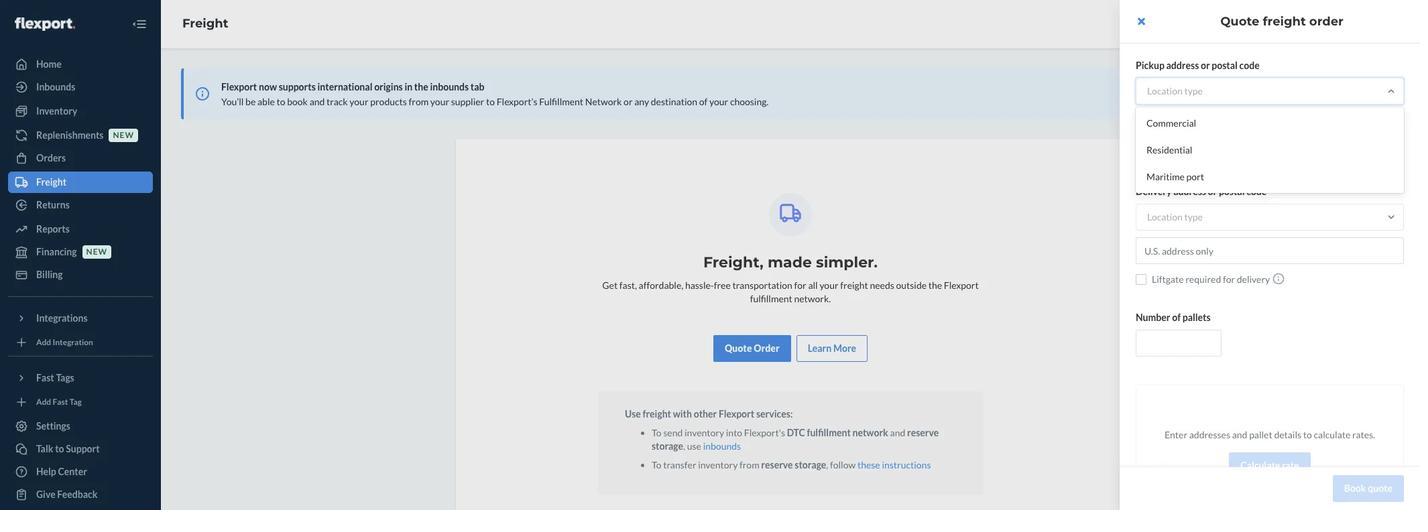 Task type: vqa. For each thing, say whether or not it's contained in the screenshot.
Freight on the top right of the page
yes



Task type: describe. For each thing, give the bounding box(es) containing it.
U.S. address only text field
[[1136, 237, 1405, 264]]

number of pallets
[[1136, 312, 1211, 323]]

or for pickup
[[1201, 60, 1211, 71]]

details
[[1275, 429, 1302, 441]]

help center button
[[1395, 221, 1421, 290]]

rates.
[[1353, 429, 1376, 441]]

U.S. address only text field
[[1136, 111, 1405, 138]]

of
[[1173, 312, 1181, 323]]

address for pickup
[[1167, 60, 1200, 71]]

book
[[1345, 483, 1367, 494]]

port
[[1187, 171, 1205, 182]]

postal for delivery address or postal code
[[1220, 186, 1245, 197]]

for for pickup
[[1224, 148, 1236, 159]]

maritime port
[[1147, 171, 1205, 182]]

code for delivery address or postal code
[[1247, 186, 1267, 197]]

location
[[1148, 85, 1183, 97]]

postal for pickup address or postal code
[[1212, 60, 1238, 71]]

code for pickup address or postal code
[[1240, 60, 1260, 71]]

delivery
[[1237, 274, 1271, 285]]

number
[[1136, 312, 1171, 323]]

liftgate required for pickup
[[1152, 148, 1265, 159]]

help center
[[1402, 231, 1414, 280]]

to
[[1304, 429, 1313, 441]]

enter
[[1165, 429, 1188, 441]]

addresses
[[1190, 429, 1231, 441]]

quote freight order
[[1221, 14, 1344, 29]]



Task type: locate. For each thing, give the bounding box(es) containing it.
help
[[1402, 261, 1414, 280]]

pickup address or postal code
[[1136, 60, 1260, 71]]

for
[[1224, 148, 1236, 159], [1224, 274, 1236, 285]]

address for delivery
[[1174, 186, 1207, 197]]

required up pallets
[[1186, 274, 1222, 285]]

2 required from the top
[[1186, 274, 1222, 285]]

for left pickup
[[1224, 148, 1236, 159]]

close image
[[1138, 16, 1145, 27]]

0 vertical spatial or
[[1201, 60, 1211, 71]]

type
[[1185, 85, 1203, 97]]

2 liftgate from the top
[[1152, 274, 1184, 285]]

calculate
[[1241, 460, 1281, 472]]

address
[[1167, 60, 1200, 71], [1174, 186, 1207, 197]]

residential
[[1147, 144, 1193, 156]]

address down port
[[1174, 186, 1207, 197]]

and
[[1233, 429, 1248, 441]]

freight
[[1263, 14, 1307, 29]]

1 for from the top
[[1224, 148, 1236, 159]]

liftgate for liftgate required for pickup
[[1152, 148, 1184, 159]]

for left delivery
[[1224, 274, 1236, 285]]

pickup
[[1136, 60, 1165, 71]]

required for pickup
[[1186, 148, 1222, 159]]

location type
[[1148, 85, 1203, 97]]

1 liftgate from the top
[[1152, 148, 1184, 159]]

commercial
[[1147, 117, 1197, 129]]

1 vertical spatial liftgate
[[1152, 274, 1184, 285]]

liftgate required for delivery
[[1152, 274, 1271, 285]]

book quote
[[1345, 483, 1393, 494]]

calculate
[[1314, 429, 1351, 441]]

code down quote in the top right of the page
[[1240, 60, 1260, 71]]

1 vertical spatial required
[[1186, 274, 1222, 285]]

None number field
[[1136, 330, 1222, 357]]

or up type
[[1201, 60, 1211, 71]]

0 vertical spatial liftgate
[[1152, 148, 1184, 159]]

calculate rate
[[1241, 460, 1300, 472]]

rate
[[1283, 460, 1300, 472]]

address up location type
[[1167, 60, 1200, 71]]

1 required from the top
[[1186, 148, 1222, 159]]

pickup
[[1237, 148, 1265, 159]]

1 vertical spatial postal
[[1220, 186, 1245, 197]]

delivery
[[1136, 186, 1172, 197]]

maritime
[[1147, 171, 1185, 182]]

pallet
[[1250, 429, 1273, 441]]

or for delivery
[[1209, 186, 1218, 197]]

enter addresses and pallet details to calculate rates.
[[1165, 429, 1376, 441]]

postal down pickup
[[1220, 186, 1245, 197]]

2 for from the top
[[1224, 274, 1236, 285]]

order
[[1310, 14, 1344, 29]]

code down pickup
[[1247, 186, 1267, 197]]

liftgate up number of pallets
[[1152, 274, 1184, 285]]

1 vertical spatial address
[[1174, 186, 1207, 197]]

1 vertical spatial code
[[1247, 186, 1267, 197]]

0 vertical spatial required
[[1186, 148, 1222, 159]]

quote
[[1221, 14, 1260, 29]]

calculate rate button
[[1230, 453, 1311, 480]]

pallets
[[1183, 312, 1211, 323]]

postal
[[1212, 60, 1238, 71], [1220, 186, 1245, 197]]

1 vertical spatial or
[[1209, 186, 1218, 197]]

code
[[1240, 60, 1260, 71], [1247, 186, 1267, 197]]

None checkbox
[[1136, 148, 1147, 159], [1136, 274, 1147, 285], [1136, 148, 1147, 159], [1136, 274, 1147, 285]]

0 vertical spatial address
[[1167, 60, 1200, 71]]

1 vertical spatial for
[[1224, 274, 1236, 285]]

liftgate
[[1152, 148, 1184, 159], [1152, 274, 1184, 285]]

or
[[1201, 60, 1211, 71], [1209, 186, 1218, 197]]

0 vertical spatial code
[[1240, 60, 1260, 71]]

center
[[1402, 231, 1414, 258]]

liftgate for liftgate required for delivery
[[1152, 274, 1184, 285]]

or down the liftgate required for pickup
[[1209, 186, 1218, 197]]

required up port
[[1186, 148, 1222, 159]]

0 vertical spatial postal
[[1212, 60, 1238, 71]]

liftgate up maritime
[[1152, 148, 1184, 159]]

quote
[[1369, 483, 1393, 494]]

required
[[1186, 148, 1222, 159], [1186, 274, 1222, 285]]

book quote button
[[1333, 476, 1405, 502]]

required for delivery
[[1186, 274, 1222, 285]]

postal down quote in the top right of the page
[[1212, 60, 1238, 71]]

for for delivery
[[1224, 274, 1236, 285]]

delivery address or postal code
[[1136, 186, 1267, 197]]

0 vertical spatial for
[[1224, 148, 1236, 159]]



